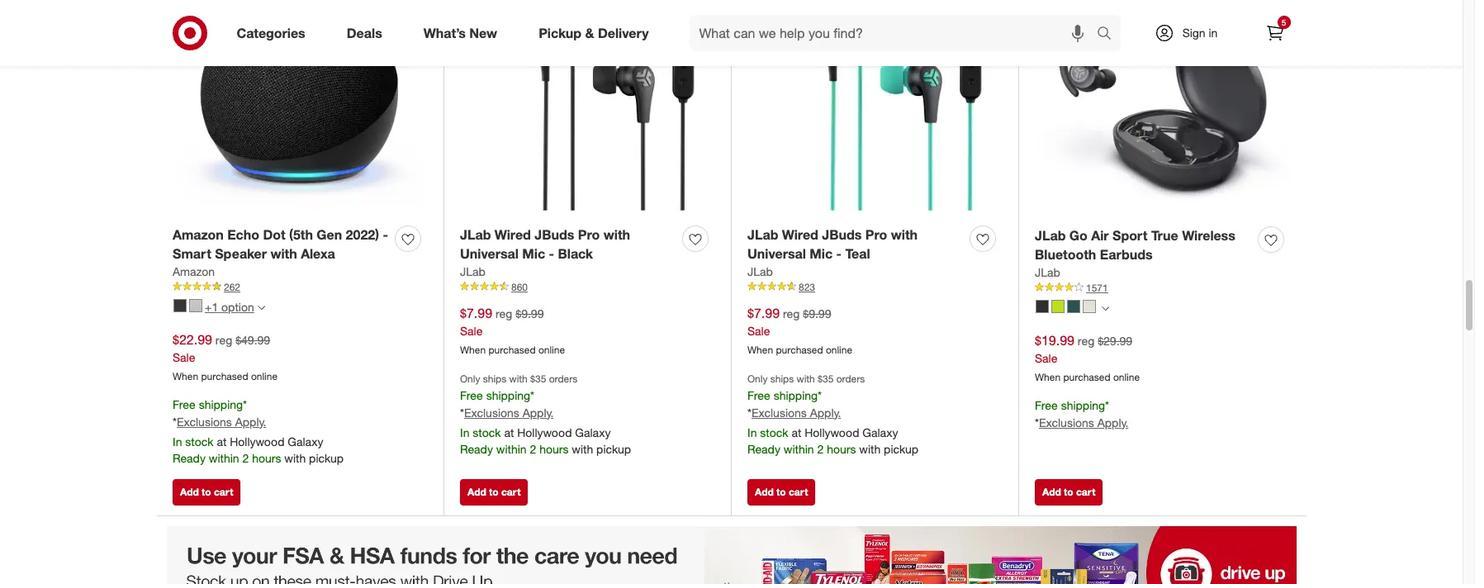 Task type: describe. For each thing, give the bounding box(es) containing it.
what's
[[424, 24, 466, 41]]

jlab inside jlab wired jbuds pro with universal mic - black
[[460, 227, 491, 243]]

2 inside free shipping * * exclusions apply. in stock at  hollywood galaxy ready within 2 hours with pickup
[[242, 451, 249, 465]]

pickup for jlab wired jbuds pro with universal mic - teal
[[884, 442, 919, 456]]

2 for black
[[530, 442, 536, 456]]

wireless
[[1182, 227, 1236, 244]]

amazon echo dot (5th gen 2022) - smart speaker with alexa link
[[173, 226, 388, 264]]

2022)
[[346, 227, 379, 243]]

reg for speaker
[[215, 333, 232, 347]]

what's new
[[424, 24, 497, 41]]

sport
[[1113, 227, 1148, 244]]

shipping inside free shipping * * exclusions apply. in stock at  hollywood galaxy ready within 2 hours with pickup
[[199, 397, 243, 411]]

earbuds
[[1100, 246, 1153, 263]]

jlab link for jlab wired jbuds pro with universal mic - black
[[460, 264, 486, 280]]

1571 link
[[1035, 281, 1291, 295]]

to for black
[[489, 486, 499, 498]]

black
[[558, 245, 593, 262]]

jlab go air sport true wireless bluetooth earbuds
[[1035, 227, 1236, 263]]

option
[[221, 300, 254, 314]]

- for jlab wired jbuds pro with universal mic - teal
[[837, 245, 842, 262]]

jlab wired jbuds pro with universal mic - teal
[[748, 227, 918, 262]]

jlab go air sport true wireless bluetooth earbuds link
[[1035, 227, 1252, 264]]

when for jlab go air sport true wireless bluetooth earbuds
[[1035, 371, 1061, 383]]

860
[[511, 281, 528, 293]]

mic for black
[[522, 245, 545, 262]]

2 for teal
[[817, 442, 824, 456]]

universal for jlab wired jbuds pro with universal mic - teal
[[748, 245, 806, 262]]

jlab wired jbuds pro with universal mic - teal link
[[748, 226, 963, 264]]

purchased for speaker
[[201, 370, 248, 382]]

neon yellow image
[[1052, 300, 1065, 313]]

$7.99 for jlab wired jbuds pro with universal mic - black
[[460, 305, 492, 321]]

in for jlab wired jbuds pro with universal mic - black
[[460, 425, 470, 439]]

add for teal
[[755, 486, 774, 498]]

cart for speaker
[[214, 486, 233, 498]]

$7.99 for jlab wired jbuds pro with universal mic - teal
[[748, 305, 780, 321]]

reg for teal
[[783, 307, 800, 321]]

reg inside $19.99 reg $29.99 sale when purchased online
[[1078, 334, 1095, 348]]

sign in link
[[1141, 15, 1244, 51]]

(5th
[[289, 227, 313, 243]]

What can we help you find? suggestions appear below search field
[[689, 15, 1101, 51]]

jlab link for jlab wired jbuds pro with universal mic - teal
[[748, 264, 773, 280]]

new
[[470, 24, 497, 41]]

$35 for teal
[[818, 372, 834, 385]]

4 add from the left
[[1043, 486, 1061, 498]]

only for jlab wired jbuds pro with universal mic - teal
[[748, 372, 768, 385]]

$19.99 reg $29.99 sale when purchased online
[[1035, 332, 1140, 383]]

4 add to cart button from the left
[[1035, 479, 1103, 506]]

universal for jlab wired jbuds pro with universal mic - black
[[460, 245, 519, 262]]

search button
[[1089, 15, 1129, 55]]

when for jlab wired jbuds pro with universal mic - teal
[[748, 344, 773, 356]]

only for jlab wired jbuds pro with universal mic - black
[[460, 372, 480, 385]]

add to cart for speaker
[[180, 486, 233, 498]]

amazon echo dot (5th gen 2022) - smart speaker with alexa
[[173, 227, 388, 262]]

all colors image for $22.99
[[258, 304, 265, 312]]

$22.99
[[173, 331, 212, 348]]

5
[[1282, 17, 1287, 27]]

with inside "jlab wired jbuds pro with universal mic - teal"
[[891, 227, 918, 243]]

$7.99 reg $9.99 sale when purchased online for teal
[[748, 305, 853, 356]]

wired for black
[[495, 227, 531, 243]]

gray image
[[1036, 300, 1049, 313]]

ships for jlab wired jbuds pro with universal mic - black
[[483, 372, 507, 385]]

hollywood inside free shipping * * exclusions apply. in stock at  hollywood galaxy ready within 2 hours with pickup
[[230, 434, 285, 448]]

pickup
[[539, 24, 582, 41]]

1571
[[1086, 282, 1109, 294]]

when for jlab wired jbuds pro with universal mic - black
[[460, 344, 486, 356]]

sale for amazon echo dot (5th gen 2022) - smart speaker with alexa
[[173, 350, 195, 364]]

true
[[1152, 227, 1179, 244]]

hours for black
[[540, 442, 569, 456]]

reg for black
[[496, 307, 513, 321]]

alexa
[[301, 245, 335, 262]]

pickup & delivery link
[[525, 15, 670, 51]]

jlab link for jlab go air sport true wireless bluetooth earbuds
[[1035, 264, 1061, 281]]

4 to from the left
[[1064, 486, 1074, 498]]

all colors element for $19.99
[[1102, 303, 1110, 313]]

hours inside free shipping * * exclusions apply. in stock at  hollywood galaxy ready within 2 hours with pickup
[[252, 451, 281, 465]]

with inside jlab wired jbuds pro with universal mic - black
[[604, 227, 630, 243]]

262
[[224, 281, 240, 293]]

in for jlab wired jbuds pro with universal mic - teal
[[748, 425, 757, 439]]

+1 option button
[[166, 294, 272, 321]]

deals link
[[333, 15, 403, 51]]

jlab wired jbuds pro with universal mic - black
[[460, 227, 630, 262]]

delivery
[[598, 24, 649, 41]]

- inside amazon echo dot (5th gen 2022) - smart speaker with alexa
[[383, 227, 388, 243]]

deals
[[347, 24, 382, 41]]

stock for jlab wired jbuds pro with universal mic - black
[[473, 425, 501, 439]]

$22.99 reg $49.99 sale when purchased online
[[173, 331, 278, 382]]

add to cart button for black
[[460, 479, 528, 506]]

galaxy for black
[[575, 425, 611, 439]]

4 cart from the left
[[1076, 486, 1096, 498]]

pro for teal
[[866, 227, 888, 243]]

jlab inside "jlab wired jbuds pro with universal mic - teal"
[[748, 227, 779, 243]]

charcoal image
[[174, 299, 187, 312]]

free shipping * * exclusions apply.
[[1035, 398, 1129, 429]]

purchased inside $19.99 reg $29.99 sale when purchased online
[[1064, 371, 1111, 383]]

$19.99
[[1035, 332, 1075, 349]]

jlab inside the jlab go air sport true wireless bluetooth earbuds
[[1035, 227, 1066, 244]]

$29.99
[[1098, 334, 1133, 348]]

ready for jlab wired jbuds pro with universal mic - teal
[[748, 442, 781, 456]]

at for black
[[504, 425, 514, 439]]



Task type: vqa. For each thing, say whether or not it's contained in the screenshot.
Only ships with $35 orders Free shipping * * Exclusions Apply. In stock at  Hollywood Galaxy Ready within 2 hours with pickup related to Teal
yes



Task type: locate. For each thing, give the bounding box(es) containing it.
glacier white image
[[189, 299, 202, 312]]

purchased for teal
[[776, 344, 823, 356]]

speaker
[[215, 245, 267, 262]]

0 horizontal spatial -
[[383, 227, 388, 243]]

1 horizontal spatial jbuds
[[822, 227, 862, 243]]

echo
[[227, 227, 259, 243]]

purchased down 860
[[489, 344, 536, 356]]

2 amazon from the top
[[173, 264, 215, 278]]

3 add from the left
[[755, 486, 774, 498]]

1 horizontal spatial at
[[504, 425, 514, 439]]

-
[[383, 227, 388, 243], [549, 245, 554, 262], [837, 245, 842, 262]]

beige image
[[1083, 300, 1096, 313]]

2 horizontal spatial ready
[[748, 442, 781, 456]]

2 horizontal spatial in
[[748, 425, 757, 439]]

air
[[1092, 227, 1109, 244]]

0 horizontal spatial $35
[[531, 372, 546, 385]]

0 horizontal spatial hours
[[252, 451, 281, 465]]

sale
[[460, 324, 483, 338], [748, 324, 770, 338], [173, 350, 195, 364], [1035, 351, 1058, 365]]

add to cart button for speaker
[[173, 479, 241, 506]]

sale for jlab wired jbuds pro with universal mic - teal
[[748, 324, 770, 338]]

pro
[[578, 227, 600, 243], [866, 227, 888, 243]]

pickup & delivery
[[539, 24, 649, 41]]

1 mic from the left
[[522, 245, 545, 262]]

1 horizontal spatial jlab link
[[748, 264, 773, 280]]

when inside $19.99 reg $29.99 sale when purchased online
[[1035, 371, 1061, 383]]

1 cart from the left
[[214, 486, 233, 498]]

free
[[460, 388, 483, 402], [748, 388, 771, 402], [173, 397, 196, 411], [1035, 398, 1058, 412]]

ships for jlab wired jbuds pro with universal mic - teal
[[771, 372, 794, 385]]

wired for teal
[[782, 227, 819, 243]]

2 horizontal spatial hours
[[827, 442, 856, 456]]

2 orders from the left
[[837, 372, 865, 385]]

dot
[[263, 227, 286, 243]]

orders
[[549, 372, 578, 385], [837, 372, 865, 385]]

jlab wired jbuds pro with universal mic - teal image
[[748, 0, 1002, 216], [748, 0, 1002, 216]]

teal blue image
[[1067, 300, 1081, 313]]

when inside the $22.99 reg $49.99 sale when purchased online
[[173, 370, 198, 382]]

0 horizontal spatial $7.99 reg $9.99 sale when purchased online
[[460, 305, 565, 356]]

wired inside jlab wired jbuds pro with universal mic - black
[[495, 227, 531, 243]]

in
[[1209, 26, 1218, 40]]

1 horizontal spatial pickup
[[597, 442, 631, 456]]

add to cart
[[180, 486, 233, 498], [468, 486, 521, 498], [755, 486, 808, 498], [1043, 486, 1096, 498]]

all colors element
[[258, 302, 265, 312], [1102, 303, 1110, 313]]

hours for teal
[[827, 442, 856, 456]]

within inside free shipping * * exclusions apply. in stock at  hollywood galaxy ready within 2 hours with pickup
[[209, 451, 239, 465]]

sale for jlab wired jbuds pro with universal mic - black
[[460, 324, 483, 338]]

262 link
[[173, 280, 427, 295]]

1 only from the left
[[460, 372, 480, 385]]

1 horizontal spatial only ships with $35 orders free shipping * * exclusions apply. in stock at  hollywood galaxy ready within 2 hours with pickup
[[748, 372, 919, 456]]

only ships with $35 orders free shipping * * exclusions apply. in stock at  hollywood galaxy ready within 2 hours with pickup for teal
[[748, 372, 919, 456]]

go
[[1070, 227, 1088, 244]]

ready inside free shipping * * exclusions apply. in stock at  hollywood galaxy ready within 2 hours with pickup
[[173, 451, 206, 465]]

teal
[[846, 245, 871, 262]]

with
[[604, 227, 630, 243], [891, 227, 918, 243], [271, 245, 297, 262], [509, 372, 528, 385], [797, 372, 815, 385], [572, 442, 593, 456], [859, 442, 881, 456], [284, 451, 306, 465]]

0 horizontal spatial stock
[[185, 434, 214, 448]]

0 horizontal spatial ships
[[483, 372, 507, 385]]

2 add to cart button from the left
[[460, 479, 528, 506]]

$7.99 reg $9.99 sale when purchased online
[[460, 305, 565, 356], [748, 305, 853, 356]]

1 horizontal spatial hollywood
[[517, 425, 572, 439]]

$7.99 reg $9.99 sale when purchased online for black
[[460, 305, 565, 356]]

amazon up smart
[[173, 227, 224, 243]]

hollywood for black
[[517, 425, 572, 439]]

1 ships from the left
[[483, 372, 507, 385]]

860 link
[[460, 280, 715, 295]]

online inside the $22.99 reg $49.99 sale when purchased online
[[251, 370, 278, 382]]

0 horizontal spatial in
[[173, 434, 182, 448]]

0 horizontal spatial jbuds
[[535, 227, 574, 243]]

amazon for amazon
[[173, 264, 215, 278]]

online for black
[[539, 344, 565, 356]]

$9.99 down the 823
[[803, 307, 831, 321]]

cart
[[214, 486, 233, 498], [501, 486, 521, 498], [789, 486, 808, 498], [1076, 486, 1096, 498]]

reg left $49.99
[[215, 333, 232, 347]]

advertisement region
[[157, 526, 1307, 584]]

reg left $29.99
[[1078, 334, 1095, 348]]

1 add from the left
[[180, 486, 199, 498]]

$9.99
[[516, 307, 544, 321], [803, 307, 831, 321]]

with inside amazon echo dot (5th gen 2022) - smart speaker with alexa
[[271, 245, 297, 262]]

pro inside jlab wired jbuds pro with universal mic - black
[[578, 227, 600, 243]]

purchased inside the $22.99 reg $49.99 sale when purchased online
[[201, 370, 248, 382]]

1 universal from the left
[[460, 245, 519, 262]]

in inside free shipping * * exclusions apply. in stock at  hollywood galaxy ready within 2 hours with pickup
[[173, 434, 182, 448]]

orders for teal
[[837, 372, 865, 385]]

online for speaker
[[251, 370, 278, 382]]

jlab wired jbuds pro with universal mic - black link
[[460, 226, 676, 264]]

purchased down the 823
[[776, 344, 823, 356]]

+1
[[205, 300, 218, 314]]

1 horizontal spatial galaxy
[[575, 425, 611, 439]]

1 horizontal spatial 2
[[530, 442, 536, 456]]

1 horizontal spatial all colors element
[[1102, 303, 1110, 313]]

universal inside jlab wired jbuds pro with universal mic - black
[[460, 245, 519, 262]]

2 $7.99 reg $9.99 sale when purchased online from the left
[[748, 305, 853, 356]]

- left 'black'
[[549, 245, 554, 262]]

1 horizontal spatial mic
[[810, 245, 833, 262]]

0 horizontal spatial pickup
[[309, 451, 344, 465]]

1 add to cart button from the left
[[173, 479, 241, 506]]

$7.99 reg $9.99 sale when purchased online down 860
[[460, 305, 565, 356]]

mic up 860
[[522, 245, 545, 262]]

2 ships from the left
[[771, 372, 794, 385]]

1 horizontal spatial hours
[[540, 442, 569, 456]]

jbuds
[[535, 227, 574, 243], [822, 227, 862, 243]]

sign in
[[1183, 26, 1218, 40]]

wired up 860
[[495, 227, 531, 243]]

$9.99 down 860
[[516, 307, 544, 321]]

3 to from the left
[[777, 486, 786, 498]]

purchased up free shipping * * exclusions apply.
[[1064, 371, 1111, 383]]

- left teal
[[837, 245, 842, 262]]

shipping
[[486, 388, 530, 402], [774, 388, 818, 402], [199, 397, 243, 411], [1061, 398, 1106, 412]]

1 horizontal spatial within
[[496, 442, 527, 456]]

+1 option
[[205, 300, 254, 314]]

within for black
[[496, 442, 527, 456]]

1 $7.99 from the left
[[460, 305, 492, 321]]

2 horizontal spatial at
[[792, 425, 802, 439]]

gen
[[317, 227, 342, 243]]

amazon
[[173, 227, 224, 243], [173, 264, 215, 278]]

wired up the 823
[[782, 227, 819, 243]]

$9.99 for teal
[[803, 307, 831, 321]]

online down $49.99
[[251, 370, 278, 382]]

add to cart button for teal
[[748, 479, 816, 506]]

1 horizontal spatial only
[[748, 372, 768, 385]]

add
[[180, 486, 199, 498], [468, 486, 486, 498], [755, 486, 774, 498], [1043, 486, 1061, 498]]

sign
[[1183, 26, 1206, 40]]

all colors element inside +1 option dropdown button
[[258, 302, 265, 312]]

$7.99
[[460, 305, 492, 321], [748, 305, 780, 321]]

1 pro from the left
[[578, 227, 600, 243]]

to
[[202, 486, 211, 498], [489, 486, 499, 498], [777, 486, 786, 498], [1064, 486, 1074, 498]]

stock for jlab wired jbuds pro with universal mic - teal
[[760, 425, 789, 439]]

all colors image right beige image
[[1102, 305, 1110, 313]]

all colors image
[[258, 304, 265, 312], [1102, 305, 1110, 313]]

0 horizontal spatial 2
[[242, 451, 249, 465]]

3 cart from the left
[[789, 486, 808, 498]]

$35
[[531, 372, 546, 385], [818, 372, 834, 385]]

2 horizontal spatial stock
[[760, 425, 789, 439]]

add for black
[[468, 486, 486, 498]]

jbuds inside jlab wired jbuds pro with universal mic - black
[[535, 227, 574, 243]]

*
[[530, 388, 535, 402], [818, 388, 822, 402], [243, 397, 247, 411], [1106, 398, 1110, 412], [460, 405, 464, 419], [748, 405, 752, 419], [173, 414, 177, 428], [1035, 415, 1039, 429]]

mic inside jlab wired jbuds pro with universal mic - black
[[522, 245, 545, 262]]

- for jlab wired jbuds pro with universal mic - black
[[549, 245, 554, 262]]

jbuds up teal
[[822, 227, 862, 243]]

jlab link down bluetooth
[[1035, 264, 1061, 281]]

$49.99
[[236, 333, 270, 347]]

0 horizontal spatial within
[[209, 451, 239, 465]]

0 horizontal spatial ready
[[173, 451, 206, 465]]

at inside free shipping * * exclusions apply. in stock at  hollywood galaxy ready within 2 hours with pickup
[[217, 434, 227, 448]]

all colors element for $22.99
[[258, 302, 265, 312]]

2 only ships with $35 orders free shipping * * exclusions apply. in stock at  hollywood galaxy ready within 2 hours with pickup from the left
[[748, 372, 919, 456]]

purchased down $49.99
[[201, 370, 248, 382]]

0 horizontal spatial only ships with $35 orders free shipping * * exclusions apply. in stock at  hollywood galaxy ready within 2 hours with pickup
[[460, 372, 631, 456]]

2 add to cart from the left
[[468, 486, 521, 498]]

online down 860 link
[[539, 344, 565, 356]]

1 vertical spatial amazon
[[173, 264, 215, 278]]

1 to from the left
[[202, 486, 211, 498]]

reg inside the $22.99 reg $49.99 sale when purchased online
[[215, 333, 232, 347]]

only
[[460, 372, 480, 385], [748, 372, 768, 385]]

sale inside the $22.99 reg $49.99 sale when purchased online
[[173, 350, 195, 364]]

2
[[530, 442, 536, 456], [817, 442, 824, 456], [242, 451, 249, 465]]

universal
[[460, 245, 519, 262], [748, 245, 806, 262]]

free inside free shipping * * exclusions apply. in stock at  hollywood galaxy ready within 2 hours with pickup
[[173, 397, 196, 411]]

$35 for black
[[531, 372, 546, 385]]

0 horizontal spatial $9.99
[[516, 307, 544, 321]]

1 orders from the left
[[549, 372, 578, 385]]

amazon inside amazon echo dot (5th gen 2022) - smart speaker with alexa
[[173, 227, 224, 243]]

add to cart for black
[[468, 486, 521, 498]]

2 cart from the left
[[501, 486, 521, 498]]

jlab
[[460, 227, 491, 243], [748, 227, 779, 243], [1035, 227, 1066, 244], [460, 264, 486, 278], [748, 264, 773, 278], [1035, 265, 1061, 279]]

pickup
[[597, 442, 631, 456], [884, 442, 919, 456], [309, 451, 344, 465]]

2 horizontal spatial pickup
[[884, 442, 919, 456]]

1 $35 from the left
[[531, 372, 546, 385]]

purchased for black
[[489, 344, 536, 356]]

2 jbuds from the left
[[822, 227, 862, 243]]

add for speaker
[[180, 486, 199, 498]]

0 horizontal spatial pro
[[578, 227, 600, 243]]

2 horizontal spatial galaxy
[[863, 425, 898, 439]]

what's new link
[[410, 15, 518, 51]]

$7.99 reg $9.99 sale when purchased online down the 823
[[748, 305, 853, 356]]

3 add to cart button from the left
[[748, 479, 816, 506]]

0 horizontal spatial hollywood
[[230, 434, 285, 448]]

1 jbuds from the left
[[535, 227, 574, 243]]

hours
[[540, 442, 569, 456], [827, 442, 856, 456], [252, 451, 281, 465]]

1 horizontal spatial stock
[[473, 425, 501, 439]]

2 $9.99 from the left
[[803, 307, 831, 321]]

with inside free shipping * * exclusions apply. in stock at  hollywood galaxy ready within 2 hours with pickup
[[284, 451, 306, 465]]

0 horizontal spatial orders
[[549, 372, 578, 385]]

universal up the 823
[[748, 245, 806, 262]]

1 wired from the left
[[495, 227, 531, 243]]

online down $29.99
[[1114, 371, 1140, 383]]

2 pro from the left
[[866, 227, 888, 243]]

apply. inside free shipping * * exclusions apply.
[[1098, 415, 1129, 429]]

&
[[585, 24, 594, 41]]

pro up 'black'
[[578, 227, 600, 243]]

2 horizontal spatial -
[[837, 245, 842, 262]]

2 horizontal spatial within
[[784, 442, 814, 456]]

2 horizontal spatial jlab link
[[1035, 264, 1061, 281]]

2 wired from the left
[[782, 227, 819, 243]]

hollywood
[[517, 425, 572, 439], [805, 425, 860, 439], [230, 434, 285, 448]]

1 horizontal spatial ships
[[771, 372, 794, 385]]

at for teal
[[792, 425, 802, 439]]

categories
[[237, 24, 305, 41]]

0 horizontal spatial jlab link
[[460, 264, 486, 280]]

0 vertical spatial amazon
[[173, 227, 224, 243]]

within for teal
[[784, 442, 814, 456]]

free shipping * * exclusions apply. in stock at  hollywood galaxy ready within 2 hours with pickup
[[173, 397, 344, 465]]

2 horizontal spatial 2
[[817, 442, 824, 456]]

amazon link
[[173, 264, 215, 280]]

pickup inside free shipping * * exclusions apply. in stock at  hollywood galaxy ready within 2 hours with pickup
[[309, 451, 344, 465]]

jbuds for teal
[[822, 227, 862, 243]]

cart for teal
[[789, 486, 808, 498]]

2 horizontal spatial hollywood
[[805, 425, 860, 439]]

1 $7.99 reg $9.99 sale when purchased online from the left
[[460, 305, 565, 356]]

search
[[1089, 26, 1129, 43]]

exclusions inside free shipping * * exclusions apply.
[[1039, 415, 1095, 429]]

0 horizontal spatial universal
[[460, 245, 519, 262]]

ready
[[460, 442, 493, 456], [748, 442, 781, 456], [173, 451, 206, 465]]

0 horizontal spatial mic
[[522, 245, 545, 262]]

purchased
[[489, 344, 536, 356], [776, 344, 823, 356], [201, 370, 248, 382], [1064, 371, 1111, 383]]

amazon for amazon echo dot (5th gen 2022) - smart speaker with alexa
[[173, 227, 224, 243]]

jbuds for black
[[535, 227, 574, 243]]

1 horizontal spatial wired
[[782, 227, 819, 243]]

only ships with $35 orders free shipping * * exclusions apply. in stock at  hollywood galaxy ready within 2 hours with pickup for black
[[460, 372, 631, 456]]

3 add to cart from the left
[[755, 486, 808, 498]]

mic inside "jlab wired jbuds pro with universal mic - teal"
[[810, 245, 833, 262]]

galaxy inside free shipping * * exclusions apply. in stock at  hollywood galaxy ready within 2 hours with pickup
[[288, 434, 323, 448]]

pickup for jlab wired jbuds pro with universal mic - black
[[597, 442, 631, 456]]

2 $35 from the left
[[818, 372, 834, 385]]

cart for black
[[501, 486, 521, 498]]

to for speaker
[[202, 486, 211, 498]]

1 horizontal spatial all colors image
[[1102, 305, 1110, 313]]

1 $9.99 from the left
[[516, 307, 544, 321]]

online inside $19.99 reg $29.99 sale when purchased online
[[1114, 371, 1140, 383]]

jlab wired jbuds pro with universal mic - black image
[[460, 0, 715, 216], [460, 0, 715, 216]]

0 horizontal spatial at
[[217, 434, 227, 448]]

mic up the 823
[[810, 245, 833, 262]]

stock inside free shipping * * exclusions apply. in stock at  hollywood galaxy ready within 2 hours with pickup
[[185, 434, 214, 448]]

all colors element right option
[[258, 302, 265, 312]]

jbuds up 'black'
[[535, 227, 574, 243]]

galaxy
[[575, 425, 611, 439], [863, 425, 898, 439], [288, 434, 323, 448]]

to for teal
[[777, 486, 786, 498]]

online for teal
[[826, 344, 853, 356]]

at
[[504, 425, 514, 439], [792, 425, 802, 439], [217, 434, 227, 448]]

1 only ships with $35 orders free shipping * * exclusions apply. in stock at  hollywood galaxy ready within 2 hours with pickup from the left
[[460, 372, 631, 456]]

add to cart for teal
[[755, 486, 808, 498]]

0 horizontal spatial only
[[460, 372, 480, 385]]

1 horizontal spatial pro
[[866, 227, 888, 243]]

hollywood for teal
[[805, 425, 860, 439]]

orders for black
[[549, 372, 578, 385]]

jlab link down jlab wired jbuds pro with universal mic - black
[[460, 264, 486, 280]]

2 $7.99 from the left
[[748, 305, 780, 321]]

0 horizontal spatial all colors element
[[258, 302, 265, 312]]

1 add to cart from the left
[[180, 486, 233, 498]]

823 link
[[748, 280, 1002, 295]]

universal inside "jlab wired jbuds pro with universal mic - teal"
[[748, 245, 806, 262]]

jbuds inside "jlab wired jbuds pro with universal mic - teal"
[[822, 227, 862, 243]]

1 horizontal spatial $9.99
[[803, 307, 831, 321]]

galaxy for teal
[[863, 425, 898, 439]]

mic
[[522, 245, 545, 262], [810, 245, 833, 262]]

exclusions inside free shipping * * exclusions apply. in stock at  hollywood galaxy ready within 2 hours with pickup
[[177, 414, 232, 428]]

exclusions apply. link
[[464, 405, 554, 419], [752, 405, 841, 419], [177, 414, 266, 428], [1039, 415, 1129, 429]]

ready for jlab wired jbuds pro with universal mic - black
[[460, 442, 493, 456]]

2 add from the left
[[468, 486, 486, 498]]

2 only from the left
[[748, 372, 768, 385]]

1 horizontal spatial universal
[[748, 245, 806, 262]]

mic for teal
[[810, 245, 833, 262]]

all colors element right beige image
[[1102, 303, 1110, 313]]

when
[[460, 344, 486, 356], [748, 344, 773, 356], [173, 370, 198, 382], [1035, 371, 1061, 383]]

amazon down smart
[[173, 264, 215, 278]]

1 horizontal spatial in
[[460, 425, 470, 439]]

when for amazon echo dot (5th gen 2022) - smart speaker with alexa
[[173, 370, 198, 382]]

add to cart button
[[173, 479, 241, 506], [460, 479, 528, 506], [748, 479, 816, 506], [1035, 479, 1103, 506]]

0 horizontal spatial wired
[[495, 227, 531, 243]]

823
[[799, 281, 815, 293]]

jlab link down "jlab wired jbuds pro with universal mic - teal"
[[748, 264, 773, 280]]

2 universal from the left
[[748, 245, 806, 262]]

sale inside $19.99 reg $29.99 sale when purchased online
[[1035, 351, 1058, 365]]

- inside "jlab wired jbuds pro with universal mic - teal"
[[837, 245, 842, 262]]

0 horizontal spatial galaxy
[[288, 434, 323, 448]]

5 link
[[1257, 15, 1293, 51]]

jlab go air sport true wireless bluetooth earbuds image
[[1035, 0, 1291, 217], [1035, 0, 1291, 217]]

apply.
[[523, 405, 554, 419], [810, 405, 841, 419], [235, 414, 266, 428], [1098, 415, 1129, 429]]

within
[[496, 442, 527, 456], [784, 442, 814, 456], [209, 451, 239, 465]]

ships
[[483, 372, 507, 385], [771, 372, 794, 385]]

wired
[[495, 227, 531, 243], [782, 227, 819, 243]]

categories link
[[223, 15, 326, 51]]

1 horizontal spatial $7.99 reg $9.99 sale when purchased online
[[748, 305, 853, 356]]

2 to from the left
[[489, 486, 499, 498]]

1 horizontal spatial $35
[[818, 372, 834, 385]]

wired inside "jlab wired jbuds pro with universal mic - teal"
[[782, 227, 819, 243]]

online down 823 link
[[826, 344, 853, 356]]

1 horizontal spatial ready
[[460, 442, 493, 456]]

amazon echo dot (5th gen 2022) - smart speaker with alexa image
[[173, 0, 427, 216], [173, 0, 427, 216]]

0 horizontal spatial all colors image
[[258, 304, 265, 312]]

4 add to cart from the left
[[1043, 486, 1096, 498]]

1 amazon from the top
[[173, 227, 224, 243]]

universal up 860
[[460, 245, 519, 262]]

bluetooth
[[1035, 246, 1097, 263]]

all colors image for $19.99
[[1102, 305, 1110, 313]]

2 mic from the left
[[810, 245, 833, 262]]

in
[[460, 425, 470, 439], [748, 425, 757, 439], [173, 434, 182, 448]]

0 horizontal spatial $7.99
[[460, 305, 492, 321]]

only ships with $35 orders free shipping * * exclusions apply. in stock at  hollywood galaxy ready within 2 hours with pickup
[[460, 372, 631, 456], [748, 372, 919, 456]]

reg down the 823
[[783, 307, 800, 321]]

1 horizontal spatial -
[[549, 245, 554, 262]]

- right 2022)
[[383, 227, 388, 243]]

all colors image right option
[[258, 304, 265, 312]]

apply. inside free shipping * * exclusions apply. in stock at  hollywood galaxy ready within 2 hours with pickup
[[235, 414, 266, 428]]

smart
[[173, 245, 211, 262]]

shipping inside free shipping * * exclusions apply.
[[1061, 398, 1106, 412]]

jlab link
[[460, 264, 486, 280], [748, 264, 773, 280], [1035, 264, 1061, 281]]

- inside jlab wired jbuds pro with universal mic - black
[[549, 245, 554, 262]]

pro up teal
[[866, 227, 888, 243]]

pro inside "jlab wired jbuds pro with universal mic - teal"
[[866, 227, 888, 243]]

1 horizontal spatial orders
[[837, 372, 865, 385]]

1 horizontal spatial $7.99
[[748, 305, 780, 321]]

pro for black
[[578, 227, 600, 243]]

stock
[[473, 425, 501, 439], [760, 425, 789, 439], [185, 434, 214, 448]]

sale for jlab go air sport true wireless bluetooth earbuds
[[1035, 351, 1058, 365]]

free inside free shipping * * exclusions apply.
[[1035, 398, 1058, 412]]

$9.99 for black
[[516, 307, 544, 321]]

reg down 860
[[496, 307, 513, 321]]



